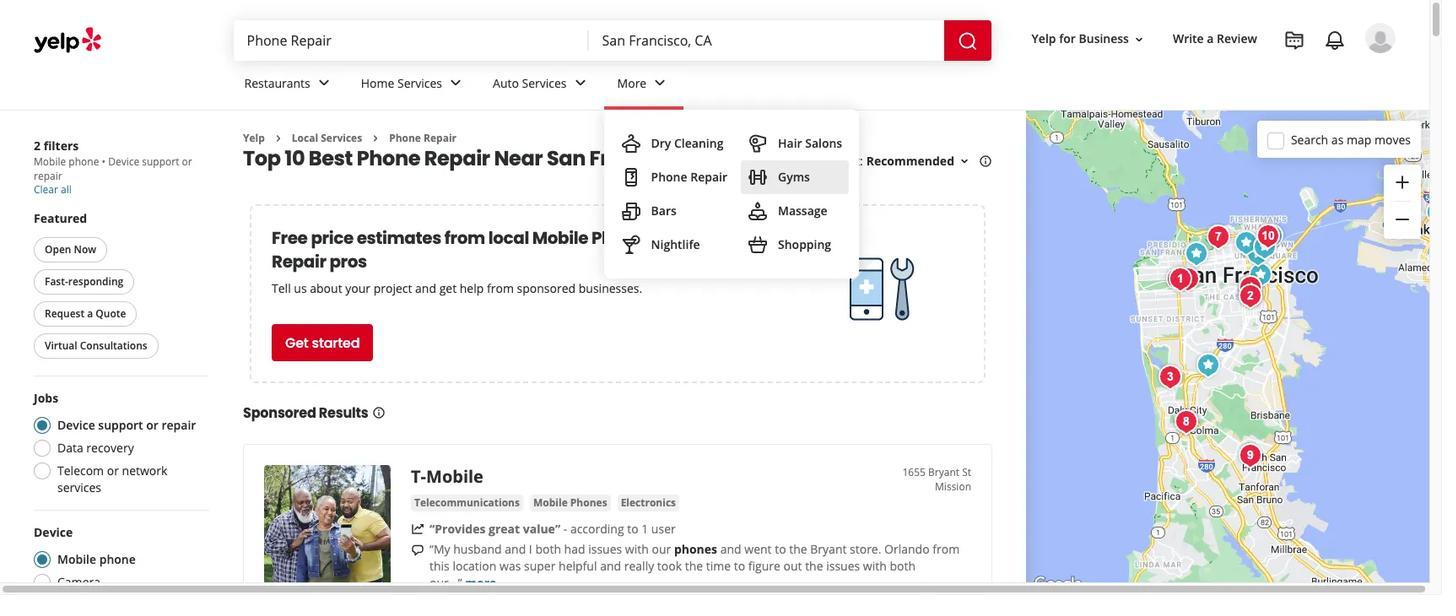 Task type: locate. For each thing, give the bounding box(es) containing it.
0 horizontal spatial to
[[627, 521, 639, 537]]

yelp
[[1032, 31, 1056, 47], [243, 131, 265, 145]]

24 chevron down v2 image inside more link
[[650, 73, 670, 93]]

0 horizontal spatial phone repair link
[[389, 131, 457, 145]]

hair salons
[[778, 135, 842, 151]]

menu
[[604, 110, 859, 279]]

2 horizontal spatial 24 chevron down v2 image
[[650, 73, 670, 93]]

0 horizontal spatial services
[[321, 131, 362, 145]]

option group
[[29, 390, 209, 496], [29, 524, 209, 595]]

0 vertical spatial phone
[[69, 154, 99, 169]]

0 horizontal spatial or
[[107, 462, 119, 479]]

had
[[564, 541, 585, 557]]

16 chevron down v2 image right business
[[1133, 33, 1146, 46]]

home
[[361, 75, 394, 91]]

1 horizontal spatial a
[[1207, 31, 1214, 47]]

services right auto
[[522, 75, 567, 91]]

phone up camera
[[99, 551, 136, 567]]

phone for mobile phone
[[99, 551, 136, 567]]

None field
[[247, 31, 575, 50], [602, 31, 931, 50]]

and left i
[[505, 541, 526, 557]]

quote
[[96, 306, 126, 321]]

services inside home services 'link'
[[398, 75, 442, 91]]

Find text field
[[247, 31, 575, 50]]

1655 bryant st mission
[[903, 465, 971, 494]]

request a quote button
[[34, 301, 137, 327]]

0 vertical spatial issues
[[588, 541, 622, 557]]

yelp left 10
[[243, 131, 265, 145]]

open
[[45, 242, 71, 257]]

yelp left for
[[1032, 31, 1056, 47]]

services inside "auto services" link
[[522, 75, 567, 91]]

2 24 chevron down v2 image from the left
[[570, 73, 590, 93]]

None search field
[[233, 20, 995, 61]]

0 horizontal spatial issues
[[588, 541, 622, 557]]

both inside and went to the bryant store. orlando from this location was super helpful and really took the time to figure out the issues with both our…"
[[890, 558, 916, 574]]

0 vertical spatial 16 chevron down v2 image
[[1133, 33, 1146, 46]]

and inside free price estimates from local mobile phone repair pros tell us about your project and get help from sponsored businesses.
[[415, 281, 436, 297]]

auto
[[493, 75, 519, 91]]

repair
[[34, 169, 62, 183], [162, 417, 196, 433]]

support right •
[[142, 154, 179, 169]]

0 horizontal spatial yelp
[[243, 131, 265, 145]]

device support or repair down the filters
[[34, 154, 192, 183]]

menu containing dry cleaning
[[604, 110, 859, 279]]

moves
[[1375, 131, 1411, 147]]

16 chevron right v2 image right 'local services'
[[369, 132, 382, 145]]

best phone repair image
[[1170, 405, 1204, 439], [1170, 405, 1204, 439]]

bryant inside 1655 bryant st mission
[[928, 465, 960, 480]]

16 chevron down v2 image inside yelp for business button
[[1133, 33, 1146, 46]]

1 horizontal spatial with
[[863, 558, 887, 574]]

2 option group from the top
[[29, 524, 209, 595]]

the right "out"
[[805, 558, 823, 574]]

0 horizontal spatial bryant
[[810, 541, 847, 557]]

from left local
[[445, 227, 485, 250]]

bryant inside and went to the bryant store. orlando from this location was super helpful and really took the time to figure out the issues with both our…"
[[810, 541, 847, 557]]

to right time
[[734, 558, 745, 574]]

24 chevron down v2 image
[[446, 73, 466, 93], [570, 73, 590, 93], [650, 73, 670, 93]]

16 trending v2 image
[[411, 523, 425, 536]]

electronics button
[[617, 495, 679, 512]]

1 horizontal spatial to
[[734, 558, 745, 574]]

both
[[535, 541, 561, 557], [890, 558, 916, 574]]

-
[[564, 521, 567, 537]]

massage
[[778, 203, 828, 219]]

phone inside free price estimates from local mobile phone repair pros tell us about your project and get help from sponsored businesses.
[[592, 227, 644, 250]]

mobile
[[34, 154, 66, 169], [532, 227, 588, 250], [426, 465, 484, 488], [533, 496, 568, 510], [57, 551, 96, 567]]

mobile up '"provides great value" - according to 1 user'
[[533, 496, 568, 510]]

1 horizontal spatial or
[[146, 417, 159, 433]]

recovery
[[86, 440, 134, 456]]

compupod image
[[1234, 271, 1268, 305]]

phone repair link
[[389, 131, 457, 145], [614, 160, 734, 194]]

1 horizontal spatial both
[[890, 558, 916, 574]]

1 horizontal spatial issues
[[826, 558, 860, 574]]

zoom out image
[[1393, 209, 1413, 230]]

16 info v2 image
[[979, 155, 993, 168], [372, 406, 385, 420]]

mobile fix iphone ipad computer macbook repair image
[[1171, 262, 1205, 296]]

repair inside free price estimates from local mobile phone repair pros tell us about your project and get help from sponsored businesses.
[[272, 250, 326, 274]]

16 info v2 image right 'results'
[[372, 406, 385, 420]]

virtual
[[45, 338, 77, 353]]

with down store.
[[863, 558, 887, 574]]

0 horizontal spatial repair
[[34, 169, 62, 183]]

top
[[243, 145, 281, 173]]

24 bars v2 image
[[621, 201, 641, 221]]

0 vertical spatial to
[[627, 521, 639, 537]]

free price estimates from local mobile phone repair pros image
[[839, 246, 924, 330]]

mobile up telecommunications
[[426, 465, 484, 488]]

24 chevron down v2 image right auto services on the left top
[[570, 73, 590, 93]]

1 16 chevron right v2 image from the left
[[272, 132, 285, 145]]

issues down store.
[[826, 558, 860, 574]]

services right home at the top of the page
[[398, 75, 442, 91]]

1 horizontal spatial 24 chevron down v2 image
[[570, 73, 590, 93]]

from
[[445, 227, 485, 250], [487, 281, 514, 297], [933, 541, 960, 557]]

salons
[[805, 135, 842, 151]]

more link
[[465, 575, 497, 591]]

1 24 chevron down v2 image from the left
[[446, 73, 466, 93]]

user actions element
[[1018, 21, 1420, 125]]

1 horizontal spatial yelp
[[1032, 31, 1056, 47]]

16 chevron right v2 image right the yelp link
[[272, 132, 285, 145]]

16 chevron down v2 image for yelp for business
[[1133, 33, 1146, 46]]

phone for mobile phone •
[[69, 154, 99, 169]]

24 chevron down v2 image inside home services 'link'
[[446, 73, 466, 93]]

1 horizontal spatial repair
[[162, 417, 196, 433]]

2 horizontal spatial to
[[775, 541, 786, 557]]

or left top
[[182, 154, 192, 169]]

a left quote
[[87, 306, 93, 321]]

2 vertical spatial to
[[734, 558, 745, 574]]

1 vertical spatial phone
[[99, 551, 136, 567]]

2 vertical spatial or
[[107, 462, 119, 479]]

repair left near
[[424, 145, 490, 173]]

to
[[627, 521, 639, 537], [775, 541, 786, 557], [734, 558, 745, 574]]

2 none field from the left
[[602, 31, 931, 50]]

1 horizontal spatial phone repair link
[[614, 160, 734, 194]]

1 horizontal spatial 16 info v2 image
[[979, 155, 993, 168]]

0 horizontal spatial 24 chevron down v2 image
[[446, 73, 466, 93]]

a for write
[[1207, 31, 1214, 47]]

2 horizontal spatial services
[[522, 75, 567, 91]]

a
[[1207, 31, 1214, 47], [87, 306, 93, 321]]

t-
[[411, 465, 426, 488]]

2
[[34, 138, 41, 154]]

0 horizontal spatial phone repair
[[389, 131, 457, 145]]

0 horizontal spatial with
[[625, 541, 649, 557]]

mobile up camera
[[57, 551, 96, 567]]

0 vertical spatial yelp
[[1032, 31, 1056, 47]]

0 vertical spatial option group
[[29, 390, 209, 496]]

phone repair link up bars
[[614, 160, 734, 194]]

project
[[374, 281, 412, 297]]

zoom in image
[[1393, 172, 1413, 192]]

16 chevron down v2 image right recommended
[[958, 155, 971, 168]]

repair
[[424, 131, 457, 145], [424, 145, 490, 173], [691, 169, 728, 185], [272, 250, 326, 274]]

1 horizontal spatial none field
[[602, 31, 931, 50]]

our
[[652, 541, 671, 557]]

brad k. image
[[1366, 23, 1396, 53]]

2 horizontal spatial from
[[933, 541, 960, 557]]

projects image
[[1285, 30, 1305, 51]]

support up recovery at the bottom left of page
[[98, 417, 143, 433]]

or up the network on the left of page
[[146, 417, 159, 433]]

0 horizontal spatial 16 chevron right v2 image
[[272, 132, 285, 145]]

a inside button
[[87, 306, 93, 321]]

1 vertical spatial device support or repair
[[57, 417, 196, 433]]

this
[[430, 558, 450, 574]]

wireless options image
[[1421, 196, 1442, 230]]

mobile down 2 filters
[[34, 154, 66, 169]]

write
[[1173, 31, 1204, 47]]

1 none field from the left
[[247, 31, 575, 50]]

hair salons link
[[741, 127, 849, 160]]

mobile inside button
[[533, 496, 568, 510]]

1 horizontal spatial services
[[398, 75, 442, 91]]

16 chevron right v2 image for phone repair
[[369, 132, 382, 145]]

24 happy hour v2 image
[[621, 235, 641, 255]]

mobile for mobile phone
[[57, 551, 96, 567]]

mobile inside free price estimates from local mobile phone repair pros tell us about your project and get help from sponsored businesses.
[[532, 227, 588, 250]]

1 vertical spatial with
[[863, 558, 887, 574]]

repair down cleaning
[[691, 169, 728, 185]]

1 vertical spatial both
[[890, 558, 916, 574]]

0 vertical spatial bryant
[[928, 465, 960, 480]]

2 horizontal spatial or
[[182, 154, 192, 169]]

shakeel the phone repair guy image
[[1234, 439, 1268, 473]]

1 horizontal spatial from
[[487, 281, 514, 297]]

phone repair down dry cleaning
[[651, 169, 728, 185]]

1 vertical spatial option group
[[29, 524, 209, 595]]

phone repair down home services 'link'
[[389, 131, 457, 145]]

both down 'orlando' at the right
[[890, 558, 916, 574]]

1 horizontal spatial 16 chevron right v2 image
[[369, 132, 382, 145]]

24 chevron down v2 image right more
[[650, 73, 670, 93]]

phone left •
[[69, 154, 99, 169]]

your
[[345, 281, 371, 297]]

mobile for mobile phones
[[533, 496, 568, 510]]

all
[[61, 182, 72, 197]]

write a review
[[1173, 31, 1258, 47]]

option group containing jobs
[[29, 390, 209, 496]]

responding
[[68, 274, 123, 289]]

issues down according
[[588, 541, 622, 557]]

from right help
[[487, 281, 514, 297]]

with inside and went to the bryant store. orlando from this location was super helpful and really took the time to figure out the issues with both our…"
[[863, 558, 887, 574]]

clear all
[[34, 182, 72, 197]]

0 horizontal spatial 16 chevron down v2 image
[[958, 155, 971, 168]]

1 vertical spatial support
[[98, 417, 143, 433]]

phone down 24 bars v2 icon
[[592, 227, 644, 250]]

"my
[[430, 541, 450, 557]]

24 chevron down v2 image for auto services
[[570, 73, 590, 93]]

24 salon v2 image
[[748, 133, 768, 154]]

repair down home services 'link'
[[424, 131, 457, 145]]

device support or repair
[[34, 154, 192, 183], [57, 417, 196, 433]]

or down recovery at the bottom left of page
[[107, 462, 119, 479]]

1 vertical spatial yelp
[[243, 131, 265, 145]]

device up mobile phone
[[34, 524, 73, 540]]

auto services link
[[479, 61, 604, 110]]

network
[[122, 462, 167, 479]]

more
[[465, 575, 497, 591]]

issues
[[588, 541, 622, 557], [826, 558, 860, 574]]

bars
[[651, 203, 677, 219]]

best
[[309, 145, 353, 173]]

write a review link
[[1166, 24, 1264, 54]]

menu inside business categories 'element'
[[604, 110, 859, 279]]

0 horizontal spatial none field
[[247, 31, 575, 50]]

1 vertical spatial 16 info v2 image
[[372, 406, 385, 420]]

2 16 chevron right v2 image from the left
[[369, 132, 382, 145]]

group
[[1384, 165, 1421, 239]]

1 vertical spatial phone repair
[[651, 169, 728, 185]]

1 option group from the top
[[29, 390, 209, 496]]

16 info v2 image right recommended popup button
[[979, 155, 993, 168]]

device up data
[[57, 417, 95, 433]]

a right write
[[1207, 31, 1214, 47]]

phone right best
[[357, 145, 420, 173]]

10
[[285, 145, 305, 173]]

featured
[[34, 210, 87, 226]]

businesses.
[[579, 281, 642, 297]]

none field find
[[247, 31, 575, 50]]

to up "out"
[[775, 541, 786, 557]]

16 chevron right v2 image for local services
[[272, 132, 285, 145]]

phone repair link down home services 'link'
[[389, 131, 457, 145]]

1 horizontal spatial bryant
[[928, 465, 960, 480]]

device support or repair up recovery at the bottom left of page
[[57, 417, 196, 433]]

24 chevron down v2 image inside "auto services" link
[[570, 73, 590, 93]]

started
[[312, 333, 360, 353]]

16 chevron right v2 image
[[272, 132, 285, 145], [369, 132, 382, 145]]

mobile iphone android & ipad repair image
[[1202, 220, 1236, 254]]

francisco,
[[590, 145, 694, 173]]

free price estimates from local mobile phone repair pros tell us about your project and get help from sponsored businesses.
[[272, 227, 644, 297]]

1 horizontal spatial 16 chevron down v2 image
[[1133, 33, 1146, 46]]

24 chevron down v2 image left auto
[[446, 73, 466, 93]]

2 vertical spatial from
[[933, 541, 960, 557]]

mobile right local
[[532, 227, 588, 250]]

bryant left st
[[928, 465, 960, 480]]

0 horizontal spatial both
[[535, 541, 561, 557]]

phone inside menu
[[651, 169, 687, 185]]

0 horizontal spatial 16 info v2 image
[[372, 406, 385, 420]]

0 vertical spatial device support or repair
[[34, 154, 192, 183]]

1 horizontal spatial phone repair
[[651, 169, 728, 185]]

0 vertical spatial from
[[445, 227, 485, 250]]

0 vertical spatial a
[[1207, 31, 1214, 47]]

1 vertical spatial to
[[775, 541, 786, 557]]

with up really
[[625, 541, 649, 557]]

phone down home services 'link'
[[389, 131, 421, 145]]

24 phone repair v2 image
[[621, 167, 641, 187]]

1 vertical spatial bryant
[[810, 541, 847, 557]]

gyms
[[778, 169, 810, 185]]

device right •
[[108, 154, 139, 169]]

yelp for business button
[[1025, 24, 1153, 54]]

and
[[415, 281, 436, 297], [505, 541, 526, 557], [720, 541, 742, 557], [600, 558, 621, 574]]

map region
[[911, 0, 1442, 595]]

featured group
[[30, 210, 209, 362]]

16 chevron down v2 image inside recommended popup button
[[958, 155, 971, 168]]

sort:
[[837, 153, 863, 169]]

telecommunications button
[[411, 495, 523, 512]]

services
[[57, 479, 101, 495]]

services right local at left top
[[321, 131, 362, 145]]

phone down dry cleaning link
[[651, 169, 687, 185]]

repair up us
[[272, 250, 326, 274]]

the up "out"
[[789, 541, 807, 557]]

business
[[1079, 31, 1129, 47]]

california
[[698, 145, 798, 173]]

bryant left store.
[[810, 541, 847, 557]]

and went to the bryant store. orlando from this location was super helpful and really took the time to figure out the issues with both our…"
[[430, 541, 960, 591]]

from right 'orlando' at the right
[[933, 541, 960, 557]]

1 vertical spatial a
[[87, 306, 93, 321]]

our…"
[[430, 575, 462, 591]]

phone
[[389, 131, 421, 145], [357, 145, 420, 173], [651, 169, 687, 185], [592, 227, 644, 250]]

yelp inside button
[[1032, 31, 1056, 47]]

top 10 best phone repair near san francisco, california
[[243, 145, 798, 173]]

1 vertical spatial 16 chevron down v2 image
[[958, 155, 971, 168]]

yelp for business
[[1032, 31, 1129, 47]]

24 chevron down v2 image
[[314, 73, 334, 93]]

both right i
[[535, 541, 561, 557]]

repair inside business categories 'element'
[[691, 169, 728, 185]]

0 vertical spatial phone repair link
[[389, 131, 457, 145]]

0 vertical spatial or
[[182, 154, 192, 169]]

1 vertical spatial issues
[[826, 558, 860, 574]]

1 vertical spatial or
[[146, 417, 159, 433]]

16 chevron down v2 image
[[1133, 33, 1146, 46], [958, 155, 971, 168]]

3 24 chevron down v2 image from the left
[[650, 73, 670, 93]]

0 horizontal spatial a
[[87, 306, 93, 321]]

sponsored results
[[243, 404, 368, 423]]

and left get
[[415, 281, 436, 297]]

to left 1
[[627, 521, 639, 537]]



Task type: vqa. For each thing, say whether or not it's contained in the screenshot.
The Statesman at left
no



Task type: describe. For each thing, give the bounding box(es) containing it.
icenter iphone repair image
[[1248, 230, 1282, 264]]

orlando
[[885, 541, 930, 557]]

iphone repair fidi image
[[1252, 219, 1285, 253]]

shopping
[[778, 236, 831, 252]]

0 horizontal spatial from
[[445, 227, 485, 250]]

1
[[642, 521, 648, 537]]

pros
[[329, 250, 367, 274]]

phone repair inside menu
[[651, 169, 728, 185]]

services for auto services
[[522, 75, 567, 91]]

and up time
[[720, 541, 742, 557]]

and left really
[[600, 558, 621, 574]]

really
[[624, 558, 654, 574]]

google image
[[1030, 573, 1086, 595]]

results
[[319, 404, 368, 423]]

shopping link
[[741, 228, 849, 262]]

from inside and went to the bryant store. orlando from this location was super helpful and really took the time to figure out the issues with both our…"
[[933, 541, 960, 557]]

yelp for the yelp link
[[243, 131, 265, 145]]

fast-
[[45, 274, 68, 289]]

16 speech v2 image
[[411, 544, 425, 557]]

fast-responding button
[[34, 269, 134, 295]]

for
[[1059, 31, 1076, 47]]

telecom
[[57, 462, 104, 479]]

telecommunications
[[414, 496, 520, 510]]

platinum wireless image
[[1192, 349, 1225, 382]]

us
[[294, 281, 307, 297]]

services for home services
[[398, 75, 442, 91]]

2 vertical spatial device
[[34, 524, 73, 540]]

compupod image
[[1234, 271, 1268, 305]]

the down the phones
[[685, 558, 703, 574]]

store.
[[850, 541, 881, 557]]

jobs
[[34, 390, 58, 406]]

t mobile image
[[264, 465, 391, 592]]

mobile for mobile phone •
[[34, 154, 66, 169]]

mission wireless image
[[1234, 279, 1268, 313]]

get
[[439, 281, 457, 297]]

hair
[[778, 135, 802, 151]]

dry cleaning
[[651, 135, 724, 151]]

yelp link
[[243, 131, 265, 145]]

a for request
[[87, 306, 93, 321]]

"my husband and i both had issues with our phones
[[430, 541, 717, 557]]

st
[[962, 465, 971, 480]]

search as map moves
[[1291, 131, 1411, 147]]

24 shopping v2 image
[[748, 235, 768, 255]]

Near text field
[[602, 31, 931, 50]]

gyms link
[[741, 160, 849, 194]]

cleaning
[[674, 135, 724, 151]]

•
[[102, 154, 106, 169]]

now
[[74, 242, 96, 257]]

mission
[[935, 480, 971, 494]]

user
[[651, 521, 676, 537]]

1 vertical spatial repair
[[162, 417, 196, 433]]

mobile phone
[[57, 551, 136, 567]]

get started
[[285, 333, 360, 353]]

services for local services
[[321, 131, 362, 145]]

mission wireless image
[[1234, 279, 1268, 313]]

price
[[311, 227, 353, 250]]

marvan's cell care image
[[1161, 262, 1195, 296]]

clear all link
[[34, 182, 72, 197]]

0 vertical spatial device
[[108, 154, 139, 169]]

phones
[[570, 496, 607, 510]]

nightlife
[[651, 236, 700, 252]]

open now
[[45, 242, 96, 257]]

bars link
[[614, 194, 734, 228]]

super
[[524, 558, 556, 574]]

camera
[[57, 574, 100, 590]]

map
[[1347, 131, 1372, 147]]

1 vertical spatial device
[[57, 417, 95, 433]]

business categories element
[[231, 61, 1396, 279]]

metro by t-mobile image
[[1241, 237, 1275, 271]]

iphone repairing image
[[1154, 360, 1187, 394]]

electronics link
[[617, 495, 679, 512]]

was
[[500, 558, 521, 574]]

electronics
[[621, 496, 676, 510]]

0 vertical spatial 16 info v2 image
[[979, 155, 993, 168]]

search image
[[958, 31, 978, 51]]

t-mobile
[[411, 465, 484, 488]]

mobile phones
[[533, 496, 607, 510]]

massage link
[[741, 194, 849, 228]]

yelp for yelp for business
[[1032, 31, 1056, 47]]

went
[[745, 541, 772, 557]]

verizon image
[[1230, 226, 1263, 260]]

1 vertical spatial phone repair link
[[614, 160, 734, 194]]

review
[[1217, 31, 1258, 47]]

bonjour professional iphone ipad repair & electronic center image
[[1164, 262, 1198, 296]]

restaurants link
[[231, 61, 347, 110]]

24 massage v2 image
[[748, 201, 768, 221]]

help
[[460, 281, 484, 297]]

sweet memory it services image
[[1255, 219, 1289, 253]]

local services
[[292, 131, 362, 145]]

filters
[[44, 138, 79, 154]]

or inside telecom or network services
[[107, 462, 119, 479]]

home services link
[[347, 61, 479, 110]]

2 filters
[[34, 138, 79, 154]]

24 dry cleaning v2 image
[[621, 133, 641, 154]]

1655
[[903, 465, 926, 480]]

auto services
[[493, 75, 567, 91]]

16 chevron down v2 image for recommended
[[958, 155, 971, 168]]

free
[[272, 227, 308, 250]]

according
[[570, 521, 624, 537]]

dry cleaning link
[[614, 127, 734, 160]]

none field near
[[602, 31, 931, 50]]

0 vertical spatial support
[[142, 154, 179, 169]]

telecommunications link
[[411, 495, 523, 512]]

time
[[706, 558, 731, 574]]

home services
[[361, 75, 442, 91]]

data
[[57, 440, 83, 456]]

consultations
[[80, 338, 147, 353]]

open now button
[[34, 237, 107, 262]]

option group containing device
[[29, 524, 209, 595]]

request a quote
[[45, 306, 126, 321]]

search
[[1291, 131, 1329, 147]]

local
[[292, 131, 318, 145]]

get started button
[[272, 324, 373, 362]]

0 vertical spatial repair
[[34, 169, 62, 183]]

elvin - friendly mac/pc repair image
[[1180, 237, 1214, 271]]

24 chevron down v2 image for home services
[[446, 73, 466, 93]]

0 vertical spatial with
[[625, 541, 649, 557]]

clear
[[34, 182, 58, 197]]

as
[[1332, 131, 1344, 147]]

mobile phone •
[[34, 154, 108, 169]]

1 vertical spatial from
[[487, 281, 514, 297]]

tell
[[272, 281, 291, 297]]

t mobile image
[[1244, 258, 1278, 292]]

more link
[[604, 61, 684, 110]]

24 chevron down v2 image for more
[[650, 73, 670, 93]]

recommended button
[[866, 153, 971, 169]]

sponsored
[[517, 281, 576, 297]]

about
[[310, 281, 342, 297]]

0 vertical spatial both
[[535, 541, 561, 557]]

24 gyms v2 image
[[748, 167, 768, 187]]

data recovery
[[57, 440, 134, 456]]

notifications image
[[1325, 30, 1345, 51]]

issues inside and went to the bryant store. orlando from this location was super helpful and really took the time to figure out the issues with both our…"
[[826, 558, 860, 574]]

0 vertical spatial phone repair
[[389, 131, 457, 145]]

sponsored
[[243, 404, 316, 423]]



